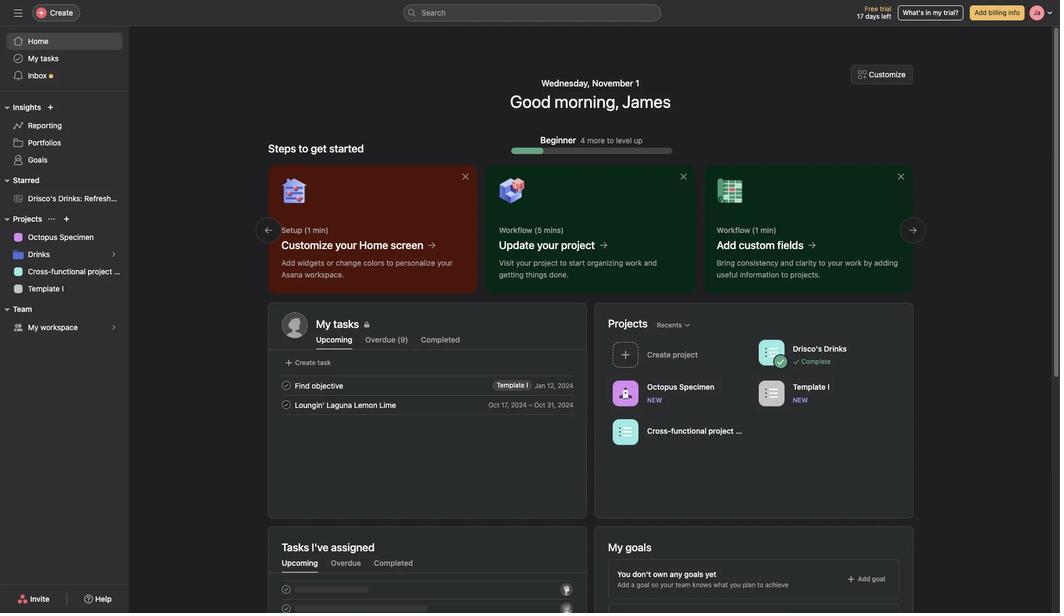 Task type: vqa. For each thing, say whether or not it's contained in the screenshot.
Blank project Start from scratch
no



Task type: locate. For each thing, give the bounding box(es) containing it.
2 work from the left
[[845, 259, 862, 268]]

new project or portfolio image
[[64, 216, 70, 222]]

2024 right '12,' at the bottom
[[558, 382, 574, 390]]

1 vertical spatial completed button
[[374, 559, 413, 573]]

0 vertical spatial overdue
[[366, 335, 396, 344]]

0 horizontal spatial overdue
[[331, 559, 361, 568]]

add inside add widgets or change colors to personalize your asana workspace.
[[281, 259, 295, 268]]

workflow up custom
[[717, 226, 750, 235]]

1
[[636, 78, 640, 88]]

loungin' laguna lemon lime
[[295, 401, 396, 410]]

(1 min) right setup
[[304, 226, 329, 235]]

recommendation
[[131, 194, 191, 203]]

cross- down drinks link
[[28, 267, 51, 276]]

work
[[625, 259, 642, 268], [845, 259, 862, 268]]

0 vertical spatial my
[[28, 54, 38, 63]]

completed button right overdue button
[[374, 559, 413, 573]]

1 vertical spatial completed checkbox
[[280, 399, 293, 412]]

1 oct from the left
[[489, 401, 500, 409]]

i up teams "element"
[[62, 284, 64, 293]]

octopus specimen new
[[647, 382, 715, 404]]

template inside template i new
[[793, 382, 826, 392]]

upcoming for overdue
[[282, 559, 318, 568]]

workflow for update
[[499, 226, 533, 235]]

completed for overdue (9)
[[421, 335, 460, 344]]

1 horizontal spatial i
[[526, 382, 528, 390]]

1 horizontal spatial specimen
[[680, 382, 715, 392]]

0 horizontal spatial home
[[28, 37, 49, 46]]

Completed checkbox
[[280, 379, 293, 392], [280, 399, 293, 412]]

2 horizontal spatial template
[[793, 382, 826, 392]]

2 completed image from the top
[[280, 399, 293, 412]]

workflow up the "update"
[[499, 226, 533, 235]]

home up colors at the left top
[[359, 239, 388, 252]]

what
[[714, 582, 729, 590]]

0 horizontal spatial octopus
[[28, 233, 58, 242]]

drisco's inside starred element
[[28, 194, 56, 203]]

specimen down create project link
[[680, 382, 715, 392]]

1 and from the left
[[644, 259, 657, 268]]

upcoming button for overdue
[[282, 559, 318, 573]]

objective
[[312, 381, 343, 390]]

1 work from the left
[[625, 259, 642, 268]]

and right organizing
[[644, 259, 657, 268]]

new inside 'octopus specimen new'
[[647, 396, 662, 404]]

completed down my tasks link
[[421, 335, 460, 344]]

a
[[632, 582, 635, 590]]

create up home link
[[50, 8, 73, 17]]

0 vertical spatial drisco's
[[28, 194, 56, 203]]

octopus down show options, current sort, top image
[[28, 233, 58, 242]]

to left achieve
[[758, 582, 764, 590]]

0 vertical spatial completed image
[[280, 379, 293, 392]]

to right clarity
[[819, 259, 826, 268]]

1 list image from the top
[[765, 346, 778, 359]]

0 vertical spatial completed checkbox
[[280, 379, 293, 392]]

0 horizontal spatial completed button
[[374, 559, 413, 573]]

1 vertical spatial completed image
[[280, 399, 293, 412]]

1 vertical spatial cross-
[[647, 426, 671, 436]]

customize for customize your home screen
[[281, 239, 333, 252]]

create for create task
[[295, 359, 316, 367]]

specimen inside projects element
[[60, 233, 94, 242]]

0 horizontal spatial goal
[[637, 582, 650, 590]]

2 vertical spatial plan
[[743, 582, 756, 590]]

upcoming down my tasks
[[316, 335, 353, 344]]

1 horizontal spatial customize
[[870, 70, 906, 79]]

2 oct from the left
[[534, 401, 545, 409]]

goal
[[873, 576, 886, 584], [637, 582, 650, 590]]

james
[[623, 91, 671, 112]]

and inside 'visit your project to start organizing work and getting things done.'
[[644, 259, 657, 268]]

template
[[28, 284, 60, 293], [497, 382, 525, 390], [793, 382, 826, 392]]

your up getting
[[516, 259, 532, 268]]

left
[[882, 12, 892, 20]]

1 completed image from the top
[[280, 379, 293, 392]]

overdue for overdue
[[331, 559, 361, 568]]

template i up '17,'
[[497, 382, 528, 390]]

completed button down my tasks link
[[421, 335, 460, 350]]

new down 'complete'
[[793, 396, 808, 404]]

functional down drinks link
[[51, 267, 86, 276]]

0 vertical spatial upcoming button
[[316, 335, 353, 350]]

create left 'task' at left bottom
[[295, 359, 316, 367]]

cross-functional project plan down 'octopus specimen new'
[[647, 426, 751, 436]]

see details, my workspace image
[[111, 325, 117, 331]]

upcoming for overdue (9)
[[316, 335, 353, 344]]

0 horizontal spatial customize
[[281, 239, 333, 252]]

free trial 17 days left
[[858, 5, 892, 20]]

0 vertical spatial create
[[50, 8, 73, 17]]

your right clarity
[[828, 259, 843, 268]]

0 horizontal spatial specimen
[[60, 233, 94, 242]]

specimen inside 'octopus specimen new'
[[680, 382, 715, 392]]

insights button
[[0, 101, 41, 114]]

new inside template i new
[[793, 396, 808, 404]]

0 vertical spatial template i link
[[6, 281, 123, 298]]

lime
[[379, 401, 396, 410]]

octopus specimen
[[28, 233, 94, 242]]

upcoming
[[316, 335, 353, 344], [282, 559, 318, 568]]

list image left 'complete'
[[765, 346, 778, 359]]

1 vertical spatial create
[[295, 359, 316, 367]]

your up change
[[335, 239, 357, 252]]

1 horizontal spatial goal
[[873, 576, 886, 584]]

template i link up '17,'
[[493, 381, 533, 391]]

1 horizontal spatial completed
[[421, 335, 460, 344]]

0 horizontal spatial new
[[647, 396, 662, 404]]

home up my tasks
[[28, 37, 49, 46]]

upcoming button down tasks
[[282, 559, 318, 573]]

cross-
[[28, 267, 51, 276], [647, 426, 671, 436]]

add for add goal
[[859, 576, 871, 584]]

my inside my workspace link
[[28, 323, 38, 332]]

1 horizontal spatial drisco's
[[793, 344, 822, 353]]

new right rocket image
[[647, 396, 662, 404]]

0 vertical spatial projects
[[13, 214, 42, 224]]

1 vertical spatial upcoming button
[[282, 559, 318, 573]]

add billing info button
[[971, 5, 1025, 20]]

0 horizontal spatial drinks
[[28, 250, 50, 259]]

1 horizontal spatial work
[[845, 259, 862, 268]]

drinks down the octopus specimen
[[28, 250, 50, 259]]

1 horizontal spatial completed button
[[421, 335, 460, 350]]

0 horizontal spatial functional
[[51, 267, 86, 276]]

template i inside projects element
[[28, 284, 64, 293]]

completed checkbox left loungin'
[[280, 399, 293, 412]]

1 my from the top
[[28, 54, 38, 63]]

your inside the bring consistency and clarity to your work by adding useful information to projects.
[[828, 259, 843, 268]]

1 horizontal spatial dismiss image
[[897, 173, 906, 181]]

any
[[670, 570, 683, 579]]

0 horizontal spatial template i
[[28, 284, 64, 293]]

drisco's
[[28, 194, 56, 203], [793, 344, 822, 353]]

octopus inside projects element
[[28, 233, 58, 242]]

completed button for overdue (9)
[[421, 335, 460, 350]]

0 vertical spatial completed button
[[421, 335, 460, 350]]

you
[[731, 582, 741, 590]]

i down 'complete'
[[828, 382, 830, 392]]

my workspace
[[28, 323, 78, 332]]

visit
[[499, 259, 514, 268]]

upcoming button down my tasks
[[316, 335, 353, 350]]

your right personalize
[[437, 259, 453, 268]]

goals
[[685, 570, 704, 579]]

2024 for 17,
[[511, 401, 527, 409]]

cross-functional project plan down drinks link
[[28, 267, 129, 276]]

days
[[866, 12, 880, 20]]

getting
[[499, 270, 524, 279]]

projects left show options, current sort, top image
[[13, 214, 42, 224]]

0 vertical spatial specimen
[[60, 233, 94, 242]]

1 vertical spatial cross-functional project plan
[[647, 426, 751, 436]]

template up team
[[28, 284, 60, 293]]

(5 mins)
[[535, 226, 564, 235]]

to inside beginner 4 more to level up
[[607, 136, 614, 145]]

1 horizontal spatial oct
[[534, 401, 545, 409]]

1 vertical spatial upcoming
[[282, 559, 318, 568]]

1 vertical spatial template i link
[[493, 381, 533, 391]]

1 vertical spatial plan
[[736, 426, 751, 436]]

0 horizontal spatial oct
[[489, 401, 500, 409]]

1 horizontal spatial template
[[497, 382, 525, 390]]

1 dismiss image from the left
[[679, 173, 688, 181]]

team
[[676, 582, 691, 590]]

dismiss image
[[679, 173, 688, 181], [897, 173, 906, 181]]

starred button
[[0, 174, 39, 187]]

2 workflow from the left
[[717, 226, 750, 235]]

1 vertical spatial specimen
[[680, 382, 715, 392]]

cross-functional project plan link down octopus specimen link
[[6, 263, 129, 281]]

1 new from the left
[[647, 396, 662, 404]]

up
[[634, 136, 643, 145]]

projects left recents
[[609, 317, 648, 330]]

2 horizontal spatial i
[[828, 382, 830, 392]]

scroll card carousel left image
[[264, 226, 273, 235]]

my left tasks in the top of the page
[[28, 54, 38, 63]]

1 horizontal spatial overdue
[[366, 335, 396, 344]]

2024 left –
[[511, 401, 527, 409]]

overdue left (9)
[[366, 335, 396, 344]]

visit your project to start organizing work and getting things done.
[[499, 259, 657, 279]]

0 vertical spatial cross-functional project plan
[[28, 267, 129, 276]]

bring
[[717, 259, 735, 268]]

0 vertical spatial home
[[28, 37, 49, 46]]

1 vertical spatial octopus
[[647, 382, 678, 392]]

upcoming button
[[316, 335, 353, 350], [282, 559, 318, 573]]

1 completed checkbox from the top
[[280, 379, 293, 392]]

customize button
[[852, 65, 913, 84]]

home link
[[6, 33, 123, 50]]

drinks up 'complete'
[[824, 344, 847, 353]]

in
[[926, 9, 932, 17]]

1 horizontal spatial new
[[793, 396, 808, 404]]

0 vertical spatial customize
[[870, 70, 906, 79]]

completed image left find at the left of the page
[[280, 379, 293, 392]]

2 completed checkbox from the top
[[280, 399, 293, 412]]

(1 min) up 'add custom fields'
[[752, 226, 777, 235]]

1 horizontal spatial functional
[[671, 426, 707, 436]]

completed checkbox left find at the left of the page
[[280, 379, 293, 392]]

completed button
[[421, 335, 460, 350], [374, 559, 413, 573]]

octopus down create project
[[647, 382, 678, 392]]

my tasks link
[[316, 317, 573, 332]]

overdue button
[[331, 559, 361, 573]]

overdue down i've assigned
[[331, 559, 361, 568]]

cross-functional project plan inside projects element
[[28, 267, 129, 276]]

start
[[569, 259, 585, 268]]

my
[[28, 54, 38, 63], [28, 323, 38, 332]]

my down team
[[28, 323, 38, 332]]

team
[[13, 305, 32, 314]]

2 my from the top
[[28, 323, 38, 332]]

0 horizontal spatial template
[[28, 284, 60, 293]]

global element
[[0, 26, 129, 91]]

projects
[[13, 214, 42, 224], [609, 317, 648, 330]]

1 vertical spatial completed
[[374, 559, 413, 568]]

my inside my tasks link
[[28, 54, 38, 63]]

1 vertical spatial overdue
[[331, 559, 361, 568]]

2 list image from the top
[[765, 387, 778, 400]]

2 (1 min) from the left
[[752, 226, 777, 235]]

my for my workspace
[[28, 323, 38, 332]]

my tasks
[[316, 318, 359, 331]]

new for octopus specimen
[[647, 396, 662, 404]]

completed checkbox for find objective
[[280, 379, 293, 392]]

create inside button
[[295, 359, 316, 367]]

1 vertical spatial cross-functional project plan link
[[609, 416, 755, 450]]

1 horizontal spatial template i link
[[493, 381, 533, 391]]

and inside the bring consistency and clarity to your work by adding useful information to projects.
[[781, 259, 794, 268]]

scroll card carousel right image
[[909, 226, 918, 235]]

upcoming down tasks
[[282, 559, 318, 568]]

1 horizontal spatial cross-
[[647, 426, 671, 436]]

2 and from the left
[[781, 259, 794, 268]]

starred element
[[0, 171, 191, 210]]

work inside 'visit your project to start organizing work and getting things done.'
[[625, 259, 642, 268]]

0 vertical spatial plan
[[114, 267, 129, 276]]

work left by
[[845, 259, 862, 268]]

search list box
[[404, 4, 662, 21]]

to left level
[[607, 136, 614, 145]]

template i link
[[6, 281, 123, 298], [493, 381, 533, 391]]

personalize
[[396, 259, 435, 268]]

invite button
[[10, 590, 57, 609]]

1 vertical spatial template i
[[497, 382, 528, 390]]

specimen down new project or portfolio icon
[[60, 233, 94, 242]]

1 (1 min) from the left
[[304, 226, 329, 235]]

1 horizontal spatial (1 min)
[[752, 226, 777, 235]]

2024 for 12,
[[558, 382, 574, 390]]

what's in my trial? button
[[899, 5, 964, 20]]

projects.
[[791, 270, 821, 279]]

0 vertical spatial functional
[[51, 267, 86, 276]]

1 vertical spatial projects
[[609, 317, 648, 330]]

workspace
[[40, 323, 78, 332]]

functional down 'octopus specimen new'
[[671, 426, 707, 436]]

0 vertical spatial completed
[[421, 335, 460, 344]]

show options, current sort, top image
[[49, 216, 55, 222]]

2 dismiss image from the left
[[897, 173, 906, 181]]

0 horizontal spatial dismiss image
[[679, 173, 688, 181]]

0 horizontal spatial create
[[50, 8, 73, 17]]

create inside 'dropdown button'
[[50, 8, 73, 17]]

or
[[326, 259, 334, 268]]

(9)
[[398, 335, 408, 344]]

4
[[581, 136, 586, 145]]

completed right overdue button
[[374, 559, 413, 568]]

home
[[28, 37, 49, 46], [359, 239, 388, 252]]

customize inside button
[[870, 70, 906, 79]]

cross- right list image
[[647, 426, 671, 436]]

2 new from the left
[[793, 396, 808, 404]]

1 vertical spatial list image
[[765, 387, 778, 400]]

refreshment
[[84, 194, 129, 203]]

add for add billing info
[[975, 9, 988, 17]]

new for template i
[[793, 396, 808, 404]]

completed
[[421, 335, 460, 344], [374, 559, 413, 568]]

17,
[[501, 401, 509, 409]]

1 vertical spatial my
[[28, 323, 38, 332]]

steps to get started
[[268, 142, 364, 155]]

widgets
[[297, 259, 324, 268]]

1 horizontal spatial cross-functional project plan link
[[609, 416, 755, 450]]

to right colors at the left top
[[387, 259, 394, 268]]

create project
[[647, 350, 698, 359]]

cross-functional project plan link down 'octopus specimen new'
[[609, 416, 755, 450]]

list image
[[765, 346, 778, 359], [765, 387, 778, 400]]

1 horizontal spatial and
[[781, 259, 794, 268]]

drisco's up show options, current sort, top image
[[28, 194, 56, 203]]

project inside 'visit your project to start organizing work and getting things done.'
[[534, 259, 558, 268]]

1 horizontal spatial drinks
[[824, 344, 847, 353]]

change
[[336, 259, 361, 268]]

tasks i've assigned
[[282, 542, 375, 554]]

0 vertical spatial upcoming
[[316, 335, 353, 344]]

1 vertical spatial home
[[359, 239, 388, 252]]

0 horizontal spatial i
[[62, 284, 64, 293]]

cross- inside projects element
[[28, 267, 51, 276]]

1 vertical spatial customize
[[281, 239, 333, 252]]

template down 'complete'
[[793, 382, 826, 392]]

teams element
[[0, 300, 129, 339]]

i left jan
[[526, 382, 528, 390]]

work inside the bring consistency and clarity to your work by adding useful information to projects.
[[845, 259, 862, 268]]

hide sidebar image
[[14, 9, 23, 17]]

list image left template i new
[[765, 387, 778, 400]]

1 vertical spatial drisco's
[[793, 344, 822, 353]]

completed image left loungin'
[[280, 399, 293, 412]]

and down fields at the top of the page
[[781, 259, 794, 268]]

my tasks link
[[6, 50, 123, 67]]

task
[[318, 359, 331, 367]]

0 horizontal spatial and
[[644, 259, 657, 268]]

(1 min) for your
[[304, 226, 329, 235]]

0 vertical spatial drinks
[[28, 250, 50, 259]]

0 horizontal spatial cross-
[[28, 267, 51, 276]]

overdue inside 'button'
[[366, 335, 396, 344]]

complete
[[802, 358, 831, 366]]

projects button
[[0, 213, 42, 226]]

oct left '17,'
[[489, 401, 500, 409]]

your right so
[[661, 582, 674, 590]]

plan inside you don't own any goals yet add a goal so your team knows what you plan to achieve
[[743, 582, 756, 590]]

to left projects.
[[782, 270, 789, 279]]

0 vertical spatial octopus
[[28, 233, 58, 242]]

wednesday, november 1 good morning, james
[[510, 78, 671, 112]]

portfolios
[[28, 138, 61, 147]]

functional
[[51, 267, 86, 276], [671, 426, 707, 436]]

reporting
[[28, 121, 62, 130]]

1 horizontal spatial cross-functional project plan
[[647, 426, 751, 436]]

octopus inside 'octopus specimen new'
[[647, 382, 678, 392]]

oct right –
[[534, 401, 545, 409]]

add for add widgets or change colors to personalize your asana workspace.
[[281, 259, 295, 268]]

create button
[[32, 4, 80, 21]]

inbox link
[[6, 67, 123, 84]]

1 workflow from the left
[[499, 226, 533, 235]]

drisco's up 'complete'
[[793, 344, 822, 353]]

dismiss image
[[462, 173, 470, 181]]

0 horizontal spatial (1 min)
[[304, 226, 329, 235]]

0 horizontal spatial drisco's
[[28, 194, 56, 203]]

i inside projects element
[[62, 284, 64, 293]]

0 vertical spatial template i
[[28, 284, 64, 293]]

to up done.
[[560, 259, 567, 268]]

0 horizontal spatial completed
[[374, 559, 413, 568]]

template i up team
[[28, 284, 64, 293]]

0 horizontal spatial cross-functional project plan
[[28, 267, 129, 276]]

work right organizing
[[625, 259, 642, 268]]

template i link up teams "element"
[[6, 281, 123, 298]]

template up '17,'
[[497, 382, 525, 390]]

0 horizontal spatial work
[[625, 259, 642, 268]]

your inside 'visit your project to start organizing work and getting things done.'
[[516, 259, 532, 268]]

plan
[[114, 267, 129, 276], [736, 426, 751, 436], [743, 582, 756, 590]]

octopus for octopus specimen new
[[647, 382, 678, 392]]

0 horizontal spatial workflow
[[499, 226, 533, 235]]

completed image
[[280, 379, 293, 392], [280, 399, 293, 412]]

0 horizontal spatial cross-functional project plan link
[[6, 263, 129, 281]]

1 horizontal spatial create
[[295, 359, 316, 367]]

0 horizontal spatial projects
[[13, 214, 42, 224]]

your down (5 mins) at the top of page
[[537, 239, 559, 252]]



Task type: describe. For each thing, give the bounding box(es) containing it.
yet
[[706, 570, 717, 579]]

wednesday,
[[542, 78, 590, 88]]

drisco's for drisco's drinks: refreshment recommendation
[[28, 194, 56, 203]]

completed image for loungin'
[[280, 399, 293, 412]]

customize your home screen
[[281, 239, 423, 252]]

add widgets or change colors to personalize your asana workspace.
[[281, 259, 453, 279]]

drisco's drinks: refreshment recommendation link
[[6, 190, 191, 207]]

drinks:
[[58, 194, 82, 203]]

31,
[[547, 401, 556, 409]]

new image
[[47, 104, 54, 111]]

november
[[593, 78, 634, 88]]

don't
[[633, 570, 652, 579]]

goal inside button
[[873, 576, 886, 584]]

work for fields
[[845, 259, 862, 268]]

drinks inside projects element
[[28, 250, 50, 259]]

insights element
[[0, 98, 129, 171]]

by
[[864, 259, 873, 268]]

update your project
[[499, 239, 595, 252]]

clarity
[[796, 259, 817, 268]]

so
[[652, 582, 659, 590]]

my goals
[[609, 542, 652, 554]]

knows
[[693, 582, 712, 590]]

search
[[422, 8, 446, 17]]

portfolios link
[[6, 134, 123, 152]]

what's
[[903, 9, 925, 17]]

inbox
[[28, 71, 47, 80]]

find
[[295, 381, 310, 390]]

drinks link
[[6, 246, 123, 263]]

(1 min) for custom
[[752, 226, 777, 235]]

1 vertical spatial functional
[[671, 426, 707, 436]]

your inside add widgets or change colors to personalize your asana workspace.
[[437, 259, 453, 268]]

create project link
[[609, 339, 755, 373]]

useful
[[717, 270, 738, 279]]

template inside projects element
[[28, 284, 60, 293]]

beginner 4 more to level up
[[541, 135, 643, 145]]

17
[[858, 12, 864, 20]]

workflow for add
[[717, 226, 750, 235]]

jan 12, 2024 button
[[535, 382, 574, 390]]

my for my tasks
[[28, 54, 38, 63]]

1 horizontal spatial home
[[359, 239, 388, 252]]

workflow (5 mins)
[[499, 226, 564, 235]]

1 vertical spatial drinks
[[824, 344, 847, 353]]

home inside global element
[[28, 37, 49, 46]]

fields
[[778, 239, 804, 252]]

information
[[740, 270, 780, 279]]

rocket image
[[619, 387, 632, 400]]

billing
[[989, 9, 1007, 17]]

work for project
[[625, 259, 642, 268]]

more
[[588, 136, 605, 145]]

dismiss image for fields
[[897, 173, 906, 181]]

goal inside you don't own any goals yet add a goal so your team knows what you plan to achieve
[[637, 582, 650, 590]]

tasks
[[282, 542, 309, 554]]

specimen for octopus specimen
[[60, 233, 94, 242]]

to inside 'visit your project to start organizing work and getting things done.'
[[560, 259, 567, 268]]

–
[[529, 401, 533, 409]]

add inside you don't own any goals yet add a goal so your team knows what you plan to achieve
[[618, 582, 630, 590]]

overdue for overdue (9)
[[366, 335, 396, 344]]

tasks
[[40, 54, 59, 63]]

lemon
[[354, 401, 377, 410]]

workflow (1 min)
[[717, 226, 777, 235]]

help
[[95, 595, 112, 604]]

team button
[[0, 303, 32, 316]]

1 horizontal spatial template i
[[497, 382, 528, 390]]

create task button
[[282, 356, 334, 371]]

find objective
[[295, 381, 343, 390]]

0 horizontal spatial template i link
[[6, 281, 123, 298]]

asana
[[281, 270, 303, 279]]

add goal button
[[843, 572, 891, 587]]

overdue (9)
[[366, 335, 408, 344]]

level
[[616, 136, 632, 145]]

you don't own any goals yet add a goal so your team knows what you plan to achieve
[[618, 570, 789, 590]]

dismiss image for project
[[679, 173, 688, 181]]

completed for overdue
[[374, 559, 413, 568]]

starred
[[13, 176, 39, 185]]

screen
[[391, 239, 423, 252]]

plan inside projects element
[[114, 267, 129, 276]]

completed image for find
[[280, 379, 293, 392]]

recents
[[657, 321, 683, 329]]

your inside you don't own any goals yet add a goal so your team knows what you plan to achieve
[[661, 582, 674, 590]]

recents button
[[653, 318, 696, 333]]

to inside add widgets or change colors to personalize your asana workspace.
[[387, 259, 394, 268]]

to right the steps
[[299, 142, 309, 155]]

projects inside dropdown button
[[13, 214, 42, 224]]

bring consistency and clarity to your work by adding useful information to projects.
[[717, 259, 898, 279]]

octopus for octopus specimen
[[28, 233, 58, 242]]

update
[[499, 239, 535, 252]]

to inside you don't own any goals yet add a goal so your team knows what you plan to achieve
[[758, 582, 764, 590]]

customize for customize
[[870, 70, 906, 79]]

steps
[[268, 142, 296, 155]]

0 vertical spatial cross-functional project plan link
[[6, 263, 129, 281]]

colors
[[363, 259, 385, 268]]

help button
[[78, 590, 119, 609]]

my
[[934, 9, 943, 17]]

consistency
[[737, 259, 779, 268]]

organizing
[[587, 259, 623, 268]]

i inside template i new
[[828, 382, 830, 392]]

you
[[618, 570, 631, 579]]

setup (1 min)
[[281, 226, 329, 235]]

drisco's drinks: refreshment recommendation
[[28, 194, 191, 203]]

add billing info
[[975, 9, 1021, 17]]

trial
[[881, 5, 892, 13]]

drisco's for drisco's drinks
[[793, 344, 822, 353]]

beginner
[[541, 135, 577, 145]]

upcoming button for overdue (9)
[[316, 335, 353, 350]]

list image
[[619, 426, 632, 439]]

add for add custom fields
[[717, 239, 737, 252]]

completed checkbox for loungin' laguna lemon lime
[[280, 399, 293, 412]]

add custom fields
[[717, 239, 804, 252]]

octopus specimen link
[[6, 229, 123, 246]]

insights
[[13, 103, 41, 112]]

create for create
[[50, 8, 73, 17]]

my tasks
[[28, 54, 59, 63]]

setup
[[281, 226, 302, 235]]

loungin'
[[295, 401, 325, 410]]

i've assigned
[[312, 542, 375, 554]]

goals
[[28, 155, 48, 164]]

overdue (9) button
[[366, 335, 408, 350]]

2024 right 31,
[[558, 401, 574, 409]]

add goal
[[859, 576, 886, 584]]

completed button for overdue
[[374, 559, 413, 573]]

projects element
[[0, 210, 129, 300]]

specimen for octopus specimen new
[[680, 382, 715, 392]]

what's in my trial?
[[903, 9, 959, 17]]

info
[[1009, 9, 1021, 17]]

1 horizontal spatial projects
[[609, 317, 648, 330]]

add profile photo image
[[282, 313, 308, 339]]

functional inside projects element
[[51, 267, 86, 276]]

see details, drinks image
[[111, 252, 117, 258]]

morning,
[[555, 91, 619, 112]]



